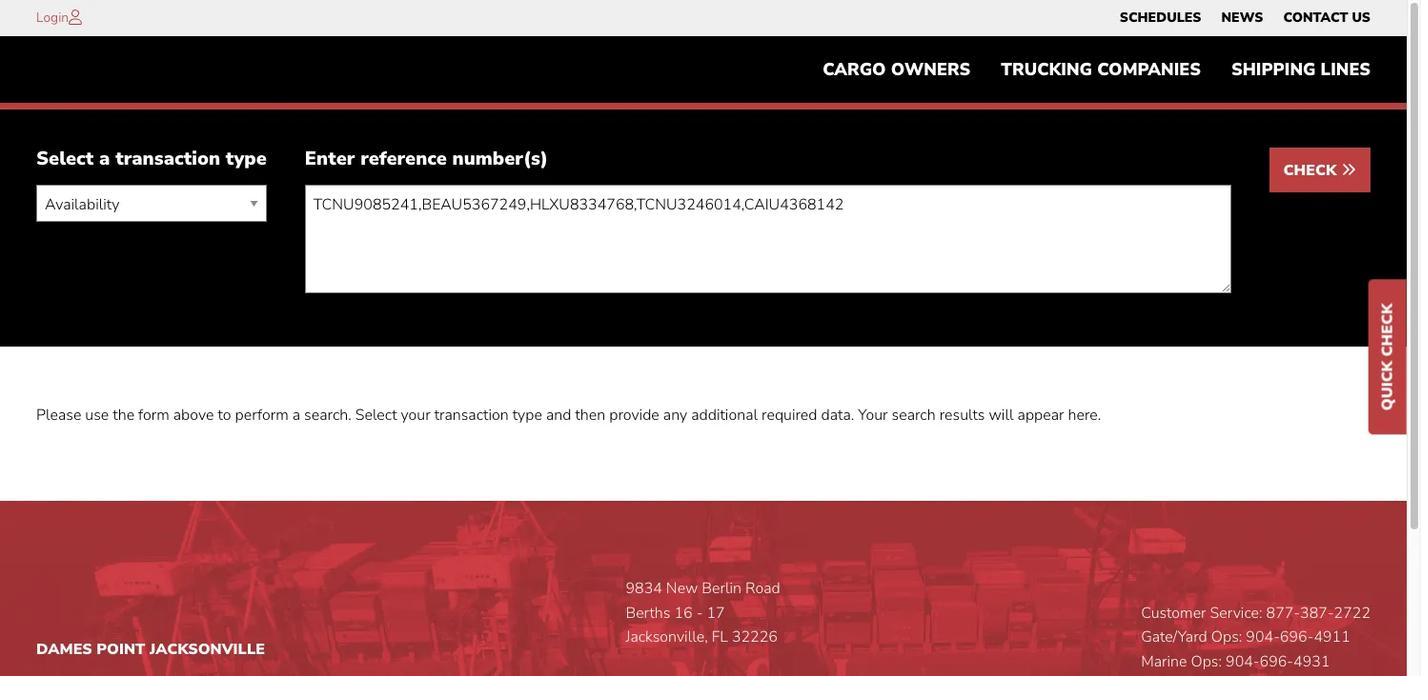 Task type: locate. For each thing, give the bounding box(es) containing it.
check
[[1284, 161, 1341, 181], [1378, 304, 1399, 357]]

0 horizontal spatial a
[[99, 146, 110, 172]]

0 vertical spatial transaction
[[116, 146, 220, 172]]

dames point jacksonville
[[36, 640, 265, 661]]

904- down the service:
[[1226, 652, 1260, 673]]

1 vertical spatial menu bar
[[808, 51, 1386, 89]]

0 vertical spatial select
[[36, 146, 94, 172]]

type left and
[[513, 406, 542, 427]]

footer
[[0, 501, 1407, 677]]

search.
[[304, 406, 352, 427]]

0 vertical spatial type
[[226, 146, 267, 172]]

menu bar up shipping on the right top
[[1110, 5, 1381, 31]]

a
[[99, 146, 110, 172], [292, 406, 300, 427]]

angle double right image
[[1341, 162, 1357, 178]]

to
[[218, 406, 231, 427]]

Enter reference number(s) text field
[[305, 185, 1231, 294]]

16
[[674, 603, 693, 624]]

jacksonville
[[150, 640, 265, 661]]

please use the form above to perform a search. select your transaction type and then provide any additional required data. your search results will appear here.
[[36, 406, 1101, 427]]

shipping
[[1232, 58, 1316, 81]]

0 horizontal spatial select
[[36, 146, 94, 172]]

1 vertical spatial transaction
[[434, 406, 509, 427]]

contact us link
[[1284, 5, 1371, 31]]

check inside button
[[1284, 161, 1341, 181]]

news link
[[1222, 5, 1264, 31]]

0 vertical spatial ops:
[[1212, 627, 1243, 648]]

transaction
[[116, 146, 220, 172], [434, 406, 509, 427]]

data.
[[821, 406, 854, 427]]

904- down 877-
[[1246, 627, 1280, 648]]

menu bar
[[1110, 5, 1381, 31], [808, 51, 1386, 89]]

1 horizontal spatial check
[[1378, 304, 1399, 357]]

additional
[[691, 406, 758, 427]]

696-
[[1280, 627, 1314, 648], [1260, 652, 1294, 673]]

ops: down gate/yard
[[1191, 652, 1222, 673]]

0 vertical spatial check
[[1284, 161, 1341, 181]]

0 horizontal spatial transaction
[[116, 146, 220, 172]]

lines
[[1321, 58, 1371, 81]]

1 vertical spatial 696-
[[1260, 652, 1294, 673]]

news
[[1222, 9, 1264, 27]]

ops: down the service:
[[1212, 627, 1243, 648]]

provide
[[609, 406, 660, 427]]

1 vertical spatial type
[[513, 406, 542, 427]]

0 horizontal spatial check
[[1284, 161, 1341, 181]]

enter reference number(s)
[[305, 146, 548, 172]]

1 horizontal spatial select
[[355, 406, 397, 427]]

trucking
[[1001, 58, 1093, 81]]

4931
[[1294, 652, 1330, 673]]

customer
[[1141, 603, 1207, 624]]

1 vertical spatial 904-
[[1226, 652, 1260, 673]]

login
[[36, 9, 69, 27]]

check button
[[1269, 148, 1371, 193]]

trucking companies link
[[986, 51, 1216, 89]]

904-
[[1246, 627, 1280, 648], [1226, 652, 1260, 673]]

reference
[[361, 146, 447, 172]]

new
[[666, 579, 698, 600]]

select
[[36, 146, 94, 172], [355, 406, 397, 427]]

please
[[36, 406, 81, 427]]

owners
[[891, 58, 971, 81]]

32226
[[732, 627, 778, 648]]

quick check link
[[1369, 280, 1407, 435]]

ops:
[[1212, 627, 1243, 648], [1191, 652, 1222, 673]]

marine
[[1141, 652, 1187, 673]]

1 horizontal spatial a
[[292, 406, 300, 427]]

0 vertical spatial menu bar
[[1110, 5, 1381, 31]]

1 horizontal spatial type
[[513, 406, 542, 427]]

form
[[138, 406, 169, 427]]

9834
[[626, 579, 662, 600]]

menu bar down "schedules" link
[[808, 51, 1386, 89]]

here.
[[1068, 406, 1101, 427]]

point
[[97, 640, 145, 661]]

type left the enter
[[226, 146, 267, 172]]

1 vertical spatial a
[[292, 406, 300, 427]]

-
[[697, 603, 703, 624]]

appear
[[1018, 406, 1064, 427]]

type
[[226, 146, 267, 172], [513, 406, 542, 427]]

search
[[892, 406, 936, 427]]



Task type: describe. For each thing, give the bounding box(es) containing it.
perform
[[235, 406, 289, 427]]

any
[[663, 406, 688, 427]]

select a transaction type
[[36, 146, 267, 172]]

the
[[113, 406, 134, 427]]

berlin
[[702, 579, 742, 600]]

menu bar containing schedules
[[1110, 5, 1381, 31]]

user image
[[69, 10, 82, 25]]

0 vertical spatial 696-
[[1280, 627, 1314, 648]]

quick check
[[1378, 304, 1399, 411]]

1 vertical spatial check
[[1378, 304, 1399, 357]]

schedules
[[1120, 9, 1202, 27]]

login link
[[36, 9, 69, 27]]

1 horizontal spatial transaction
[[434, 406, 509, 427]]

fl
[[712, 627, 728, 648]]

berths
[[626, 603, 671, 624]]

9834 new berlin road berths 16 - 17 jacksonville, fl 32226
[[626, 579, 781, 648]]

1 vertical spatial ops:
[[1191, 652, 1222, 673]]

0 vertical spatial 904-
[[1246, 627, 1280, 648]]

387-
[[1300, 603, 1334, 624]]

jacksonville,
[[626, 627, 708, 648]]

gate/yard
[[1141, 627, 1208, 648]]

1 vertical spatial select
[[355, 406, 397, 427]]

your
[[858, 406, 888, 427]]

footer containing 9834 new berlin road
[[0, 501, 1407, 677]]

companies
[[1097, 58, 1201, 81]]

17
[[707, 603, 725, 624]]

will
[[989, 406, 1014, 427]]

cargo owners
[[823, 58, 971, 81]]

schedules link
[[1120, 5, 1202, 31]]

trucking companies
[[1001, 58, 1201, 81]]

cargo
[[823, 58, 886, 81]]

0 horizontal spatial type
[[226, 146, 267, 172]]

4911
[[1314, 627, 1351, 648]]

required
[[762, 406, 817, 427]]

shipping lines
[[1232, 58, 1371, 81]]

us
[[1352, 9, 1371, 27]]

results
[[940, 406, 985, 427]]

customer service: 877-387-2722 gate/yard ops: 904-696-4911 marine ops: 904-696-4931
[[1141, 603, 1371, 673]]

above
[[173, 406, 214, 427]]

877-
[[1267, 603, 1300, 624]]

number(s)
[[452, 146, 548, 172]]

enter
[[305, 146, 355, 172]]

dames
[[36, 640, 92, 661]]

service:
[[1210, 603, 1263, 624]]

your
[[401, 406, 431, 427]]

then
[[575, 406, 606, 427]]

contact us
[[1284, 9, 1371, 27]]

use
[[85, 406, 109, 427]]

contact
[[1284, 9, 1348, 27]]

cargo owners link
[[808, 51, 986, 89]]

and
[[546, 406, 571, 427]]

menu bar containing cargo owners
[[808, 51, 1386, 89]]

shipping lines link
[[1216, 51, 1386, 89]]

road
[[746, 579, 781, 600]]

quick
[[1378, 361, 1399, 411]]

0 vertical spatial a
[[99, 146, 110, 172]]

2722
[[1334, 603, 1371, 624]]



Task type: vqa. For each thing, say whether or not it's contained in the screenshot.
Safety
no



